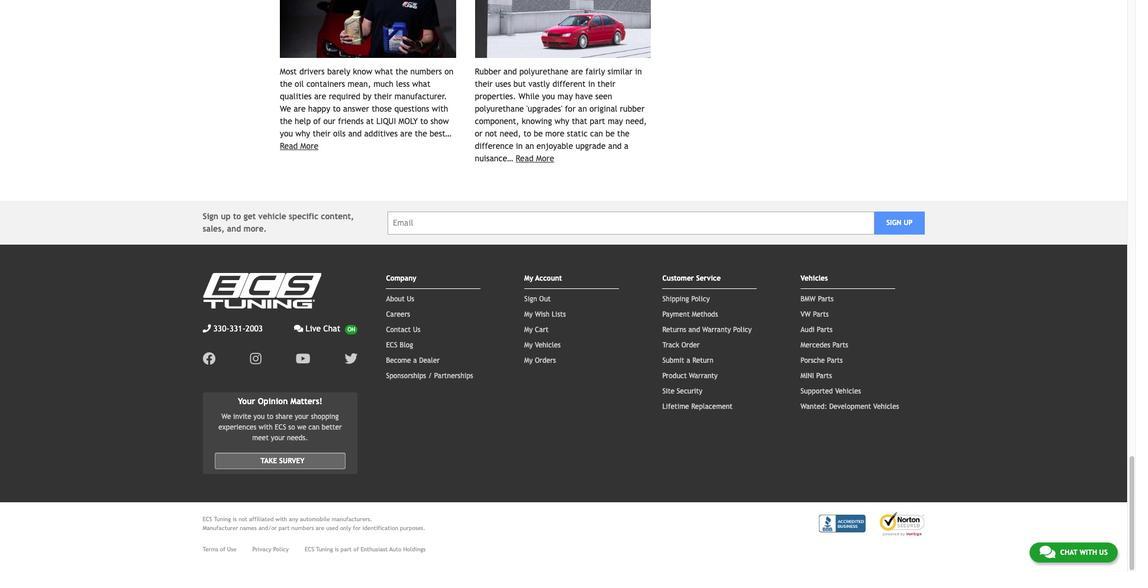 Task type: describe. For each thing, give the bounding box(es) containing it.
to inside rubber and polyurethane are fairly similar in their uses but vastly different in their properties. while you may have seen polyurethane 'upgrades' for an original rubber component, knowing why that part may need, or not need, to be more static can be the difference in an enjoyable upgrade and a nuisance…
[[523, 129, 531, 139]]

not inside ecs tuning is not affiliated with any automobile manufacturers. manufacturer names and/or part numbers are used only for identification purposes.
[[239, 517, 247, 523]]

privacy policy
[[253, 547, 289, 553]]

we inside we invite you to share your shopping experiences with ecs so we can better meet your needs.
[[221, 413, 231, 421]]

my vehicles link
[[524, 342, 561, 350]]

static
[[567, 129, 588, 139]]

ecs tuning image
[[203, 273, 321, 309]]

wanted: development vehicles
[[801, 403, 899, 411]]

lists
[[552, 311, 566, 319]]

payment
[[662, 311, 690, 319]]

privacy policy link
[[253, 546, 289, 554]]

2 horizontal spatial of
[[353, 547, 359, 553]]

methods
[[692, 311, 718, 319]]

most
[[280, 67, 297, 76]]

my for my account
[[524, 275, 533, 283]]

you inside we invite you to share your shopping experiences with ecs so we can better meet your needs.
[[253, 413, 265, 421]]

porsche parts
[[801, 357, 843, 365]]

porsche parts link
[[801, 357, 843, 365]]

track order
[[662, 342, 700, 350]]

rubber
[[620, 104, 645, 114]]

tuning for not
[[214, 517, 231, 523]]

experiences
[[218, 424, 257, 432]]

1 vertical spatial in
[[588, 79, 595, 89]]

not inside rubber and polyurethane are fairly similar in their uses but vastly different in their properties. while you may have seen polyurethane 'upgrades' for an original rubber component, knowing why that part may need, or not need, to be more static can be the difference in an enjoyable upgrade and a nuisance…
[[485, 129, 497, 139]]

we invite you to share your shopping experiences with ecs so we can better meet your needs.
[[218, 413, 342, 443]]

take survey
[[260, 457, 305, 466]]

more inside most drivers barely know what the numbers on the oil containers mean, much less what qualities are required by their manufacturer. we are happy to answer those questions with the help of our friends at liqui moly to show you why their oils and additives are the best… read more
[[300, 142, 318, 151]]

mini parts link
[[801, 372, 832, 381]]

1 vertical spatial what
[[412, 79, 430, 89]]

but
[[514, 79, 526, 89]]

my cart
[[524, 326, 548, 334]]

site security
[[662, 388, 702, 396]]

2 vertical spatial in
[[516, 142, 523, 151]]

and inside most drivers barely know what the numbers on the oil containers mean, much less what qualities are required by their manufacturer. we are happy to answer those questions with the help of our friends at liqui moly to show you why their oils and additives are the best… read more
[[348, 129, 362, 139]]

by
[[363, 92, 372, 101]]

contact us
[[386, 326, 420, 334]]

help
[[295, 117, 311, 126]]

my wish lists
[[524, 311, 566, 319]]

'upgrades'
[[526, 104, 562, 114]]

original
[[590, 104, 617, 114]]

dealer
[[419, 357, 440, 365]]

parts for porsche parts
[[827, 357, 843, 365]]

1 vertical spatial your
[[271, 434, 285, 443]]

vehicles right development
[[873, 403, 899, 411]]

1 be from the left
[[534, 129, 543, 139]]

read more link for rubber and polyurethane are fairly similar in their uses but vastly different in their properties. while you may have seen polyurethane 'upgrades' for an original rubber component, knowing why that part may need, or not need, to be more static can be the difference in an enjoyable upgrade and a nuisance…
[[516, 154, 554, 163]]

with inside we invite you to share your shopping experiences with ecs so we can better meet your needs.
[[259, 424, 273, 432]]

become a dealer link
[[386, 357, 440, 365]]

my for my wish lists
[[524, 311, 533, 319]]

vehicles up 'wanted: development vehicles'
[[835, 388, 861, 396]]

sign up button
[[874, 212, 925, 235]]

wanted: development vehicles link
[[801, 403, 899, 411]]

parts for audi parts
[[817, 326, 833, 334]]

product warranty
[[662, 372, 718, 381]]

orders
[[535, 357, 556, 365]]

live chat
[[306, 324, 340, 334]]

vehicles up orders
[[535, 342, 561, 350]]

our
[[323, 117, 336, 126]]

best…
[[430, 129, 451, 139]]

manufacturers.
[[332, 517, 372, 523]]

shopping
[[311, 413, 339, 421]]

why inside rubber and polyurethane are fairly similar in their uses but vastly different in their properties. while you may have seen polyurethane 'upgrades' for an original rubber component, knowing why that part may need, or not need, to be more static can be the difference in an enjoyable upgrade and a nuisance…
[[555, 117, 569, 126]]

youtube logo image
[[296, 353, 310, 366]]

company
[[386, 275, 416, 283]]

is for part
[[335, 547, 339, 553]]

parts for mercedes parts
[[832, 342, 848, 350]]

the up the less at the left of the page
[[396, 67, 408, 76]]

vehicles up bmw parts at right
[[801, 275, 828, 283]]

matters!
[[290, 397, 322, 407]]

1 horizontal spatial read
[[516, 154, 534, 163]]

sign for sign out
[[524, 295, 537, 304]]

contact us link
[[386, 326, 420, 334]]

your
[[238, 397, 255, 407]]

return
[[692, 357, 713, 365]]

submit a return link
[[662, 357, 713, 365]]

only
[[340, 525, 351, 532]]

chat inside chat with us link
[[1060, 549, 1078, 557]]

0 vertical spatial polyurethane
[[519, 67, 568, 76]]

my for my vehicles
[[524, 342, 533, 350]]

returns and warranty policy
[[662, 326, 752, 334]]

twitter logo image
[[345, 353, 358, 366]]

us for about us
[[407, 295, 414, 304]]

bmw parts
[[801, 295, 834, 304]]

containers
[[306, 79, 345, 89]]

bmw parts link
[[801, 295, 834, 304]]

numbers inside ecs tuning is not affiliated with any automobile manufacturers. manufacturer names and/or part numbers are used only for identification purposes.
[[291, 525, 314, 532]]

cart
[[535, 326, 548, 334]]

similar
[[608, 67, 633, 76]]

parts for mini parts
[[816, 372, 832, 381]]

are up help
[[294, 104, 306, 114]]

ecs tuning is not affiliated with any automobile manufacturers. manufacturer names and/or part numbers are used only for identification purposes.
[[203, 517, 425, 532]]

ecs tuning is part of enthusiast auto holdings
[[305, 547, 426, 553]]

seen
[[595, 92, 612, 101]]

for inside ecs tuning is not affiliated with any automobile manufacturers. manufacturer names and/or part numbers are used only for identification purposes.
[[353, 525, 361, 532]]

why inside most drivers barely know what the numbers on the oil containers mean, much less what qualities are required by their manufacturer. we are happy to answer those questions with the help of our friends at liqui moly to show you why their oils and additives are the best… read more
[[295, 129, 310, 139]]

take survey link
[[214, 453, 346, 470]]

sponsorships
[[386, 372, 426, 381]]

with right comments icon at the bottom
[[1080, 549, 1097, 557]]

with inside ecs tuning is not affiliated with any automobile manufacturers. manufacturer names and/or part numbers are used only for identification purposes.
[[275, 517, 287, 523]]

mean,
[[348, 79, 371, 89]]

track order link
[[662, 342, 700, 350]]

0 vertical spatial warranty
[[702, 326, 731, 334]]

liqui moly products image
[[280, 0, 456, 58]]

more.
[[244, 224, 267, 234]]

manufacturer
[[203, 525, 238, 532]]

and right upgrade
[[608, 142, 622, 151]]

use
[[227, 547, 237, 553]]

are up happy in the top of the page
[[314, 92, 326, 101]]

sign for sign up
[[886, 219, 902, 227]]

replacement
[[691, 403, 733, 411]]

parts for bmw parts
[[818, 295, 834, 304]]

product
[[662, 372, 687, 381]]

oils
[[333, 129, 346, 139]]

1 horizontal spatial part
[[341, 547, 352, 553]]

lifetime replacement link
[[662, 403, 733, 411]]

privacy
[[253, 547, 271, 553]]

any
[[289, 517, 298, 523]]

sign out link
[[524, 295, 551, 304]]

ecs for ecs blog
[[386, 342, 398, 350]]

moly
[[399, 117, 418, 126]]

required
[[329, 92, 360, 101]]

a inside rubber and polyurethane are fairly similar in their uses but vastly different in their properties. while you may have seen polyurethane 'upgrades' for an original rubber component, knowing why that part may need, or not need, to be more static can be the difference in an enjoyable upgrade and a nuisance…
[[624, 142, 629, 151]]

service
[[696, 275, 721, 283]]

part inside ecs tuning is not affiliated with any automobile manufacturers. manufacturer names and/or part numbers are used only for identification purposes.
[[279, 525, 290, 532]]

out
[[539, 295, 551, 304]]

a lowered and tuned vw jetta image
[[475, 0, 651, 58]]

policy for privacy policy
[[273, 547, 289, 553]]

meet
[[252, 434, 269, 443]]

to left show
[[420, 117, 428, 126]]

330-331-2003 link
[[203, 323, 263, 336]]

ecs for ecs tuning is part of enthusiast auto holdings
[[305, 547, 314, 553]]

at
[[366, 117, 374, 126]]

are inside ecs tuning is not affiliated with any automobile manufacturers. manufacturer names and/or part numbers are used only for identification purposes.
[[316, 525, 324, 532]]

up for sign up
[[904, 219, 913, 227]]

2 horizontal spatial policy
[[733, 326, 752, 334]]

product warranty link
[[662, 372, 718, 381]]

about us link
[[386, 295, 414, 304]]

numbers inside most drivers barely know what the numbers on the oil containers mean, much less what qualities are required by their manufacturer. we are happy to answer those questions with the help of our friends at liqui moly to show you why their oils and additives are the best… read more
[[410, 67, 442, 76]]

1 vertical spatial may
[[608, 117, 623, 126]]

ecs for ecs tuning is not affiliated with any automobile manufacturers. manufacturer names and/or part numbers are used only for identification purposes.
[[203, 517, 212, 523]]

survey
[[279, 457, 305, 466]]

much
[[373, 79, 393, 89]]

and inside sign up to get vehicle specific content, sales, and more.
[[227, 224, 241, 234]]



Task type: vqa. For each thing, say whether or not it's contained in the screenshot.
Parts corresponding to BMW Parts
yes



Task type: locate. For each thing, give the bounding box(es) containing it.
chat
[[323, 324, 340, 334], [1060, 549, 1078, 557]]

2 horizontal spatial part
[[590, 117, 605, 126]]

your right the meet
[[271, 434, 285, 443]]

policy for shipping policy
[[691, 295, 710, 304]]

my down my cart link at the bottom of page
[[524, 342, 533, 350]]

part inside rubber and polyurethane are fairly similar in their uses but vastly different in their properties. while you may have seen polyurethane 'upgrades' for an original rubber component, knowing why that part may need, or not need, to be more static can be the difference in an enjoyable upgrade and a nuisance…
[[590, 117, 605, 126]]

ecs blog
[[386, 342, 413, 350]]

0 horizontal spatial policy
[[273, 547, 289, 553]]

you down qualities
[[280, 129, 293, 139]]

your up we
[[295, 413, 309, 421]]

we
[[297, 424, 306, 432]]

0 vertical spatial can
[[590, 129, 603, 139]]

sponsorships / partnerships link
[[386, 372, 473, 381]]

tuning inside ecs tuning is not affiliated with any automobile manufacturers. manufacturer names and/or part numbers are used only for identification purposes.
[[214, 517, 231, 523]]

numbers
[[410, 67, 442, 76], [291, 525, 314, 532]]

customer service
[[662, 275, 721, 283]]

parts right vw
[[813, 311, 829, 319]]

comments image
[[1040, 546, 1056, 560]]

their down our
[[313, 129, 331, 139]]

careers
[[386, 311, 410, 319]]

properties.
[[475, 92, 516, 101]]

0 horizontal spatial your
[[271, 434, 285, 443]]

the inside rubber and polyurethane are fairly similar in their uses but vastly different in their properties. while you may have seen polyurethane 'upgrades' for an original rubber component, knowing why that part may need, or not need, to be more static can be the difference in an enjoyable upgrade and a nuisance…
[[617, 129, 630, 139]]

an
[[578, 104, 587, 114], [525, 142, 534, 151]]

are inside rubber and polyurethane are fairly similar in their uses but vastly different in their properties. while you may have seen polyurethane 'upgrades' for an original rubber component, knowing why that part may need, or not need, to be more static can be the difference in an enjoyable upgrade and a nuisance…
[[571, 67, 583, 76]]

1 vertical spatial is
[[335, 547, 339, 553]]

1 vertical spatial tuning
[[316, 547, 333, 553]]

Email email field
[[388, 212, 874, 235]]

1 horizontal spatial may
[[608, 117, 623, 126]]

and up uses
[[503, 67, 517, 76]]

terms of use link
[[203, 546, 237, 554]]

1 horizontal spatial more
[[536, 154, 554, 163]]

of left our
[[313, 117, 321, 126]]

comments image
[[294, 325, 303, 333]]

need, down rubber
[[626, 117, 647, 126]]

are up different
[[571, 67, 583, 76]]

are down moly
[[400, 129, 412, 139]]

1 vertical spatial polyurethane
[[475, 104, 524, 114]]

2 my from the top
[[524, 311, 533, 319]]

1 vertical spatial read more link
[[516, 154, 554, 163]]

331-
[[229, 324, 245, 334]]

my for my cart
[[524, 326, 533, 334]]

2 vertical spatial you
[[253, 413, 265, 421]]

a for customer service
[[687, 357, 690, 365]]

parts right bmw
[[818, 295, 834, 304]]

show
[[430, 117, 449, 126]]

1 horizontal spatial is
[[335, 547, 339, 553]]

0 horizontal spatial an
[[525, 142, 534, 151]]

we inside most drivers barely know what the numbers on the oil containers mean, much less what qualities are required by their manufacturer. we are happy to answer those questions with the help of our friends at liqui moly to show you why their oils and additives are the best… read more
[[280, 104, 291, 114]]

the left help
[[280, 117, 292, 126]]

numbers left on
[[410, 67, 442, 76]]

of
[[313, 117, 321, 126], [220, 547, 225, 553], [353, 547, 359, 553]]

to left get
[[233, 212, 241, 221]]

0 vertical spatial numbers
[[410, 67, 442, 76]]

1 horizontal spatial need,
[[626, 117, 647, 126]]

automobile
[[300, 517, 330, 523]]

why down help
[[295, 129, 310, 139]]

1 horizontal spatial up
[[904, 219, 913, 227]]

an up read more
[[525, 142, 534, 151]]

my orders
[[524, 357, 556, 365]]

more down help
[[300, 142, 318, 151]]

used
[[326, 525, 338, 532]]

0 horizontal spatial may
[[558, 92, 573, 101]]

to up our
[[333, 104, 341, 114]]

0 horizontal spatial more
[[300, 142, 318, 151]]

0 vertical spatial need,
[[626, 117, 647, 126]]

their down rubber
[[475, 79, 493, 89]]

enthusiast
[[361, 547, 388, 553]]

0 vertical spatial not
[[485, 129, 497, 139]]

up inside button
[[904, 219, 913, 227]]

1 vertical spatial numbers
[[291, 525, 314, 532]]

supported
[[801, 388, 833, 396]]

is up manufacturer
[[233, 517, 237, 523]]

lifetime
[[662, 403, 689, 411]]

the
[[396, 67, 408, 76], [280, 79, 292, 89], [280, 117, 292, 126], [415, 129, 427, 139], [617, 129, 630, 139]]

0 vertical spatial more
[[300, 142, 318, 151]]

1 horizontal spatial an
[[578, 104, 587, 114]]

vehicle
[[258, 212, 286, 221]]

0 vertical spatial in
[[635, 67, 642, 76]]

of left the use on the bottom left of page
[[220, 547, 225, 553]]

blog
[[400, 342, 413, 350]]

knowing
[[522, 117, 552, 126]]

get
[[244, 212, 256, 221]]

can inside we invite you to share your shopping experiences with ecs so we can better meet your needs.
[[309, 424, 320, 432]]

in right similar
[[635, 67, 642, 76]]

may down the "original"
[[608, 117, 623, 126]]

terms of use
[[203, 547, 237, 553]]

chat right comments icon at the bottom
[[1060, 549, 1078, 557]]

0 vertical spatial an
[[578, 104, 587, 114]]

us right about
[[407, 295, 414, 304]]

live
[[306, 324, 321, 334]]

enthusiast auto holdings link
[[361, 546, 426, 554]]

0 horizontal spatial is
[[233, 517, 237, 523]]

2 be from the left
[[606, 129, 615, 139]]

1 my from the top
[[524, 275, 533, 283]]

chat right live at the bottom left of the page
[[323, 324, 340, 334]]

parts for vw parts
[[813, 311, 829, 319]]

audi parts link
[[801, 326, 833, 334]]

parts up porsche parts link
[[832, 342, 848, 350]]

their down much
[[374, 92, 392, 101]]

may down different
[[558, 92, 573, 101]]

identification
[[362, 525, 398, 532]]

1 vertical spatial an
[[525, 142, 534, 151]]

less
[[396, 79, 410, 89]]

the down rubber
[[617, 129, 630, 139]]

with left any at the left of page
[[275, 517, 287, 523]]

polyurethane up component,
[[475, 104, 524, 114]]

sign up to get vehicle specific content, sales, and more.
[[203, 212, 354, 234]]

sign for sign up to get vehicle specific content, sales, and more.
[[203, 212, 218, 221]]

2 horizontal spatial in
[[635, 67, 642, 76]]

ecs inside ecs tuning is not affiliated with any automobile manufacturers. manufacturer names and/or part numbers are used only for identification purposes.
[[203, 517, 212, 523]]

1 horizontal spatial read more link
[[516, 154, 554, 163]]

supported vehicles
[[801, 388, 861, 396]]

you inside rubber and polyurethane are fairly similar in their uses but vastly different in their properties. while you may have seen polyurethane 'upgrades' for an original rubber component, knowing why that part may need, or not need, to be more static can be the difference in an enjoyable upgrade and a nuisance…
[[542, 92, 555, 101]]

you up 'upgrades'
[[542, 92, 555, 101]]

to left share
[[267, 413, 273, 421]]

with inside most drivers barely know what the numbers on the oil containers mean, much less what qualities are required by their manufacturer. we are happy to answer those questions with the help of our friends at liqui moly to show you why their oils and additives are the best… read more
[[432, 104, 448, 114]]

with up show
[[432, 104, 448, 114]]

us for contact us
[[413, 326, 420, 334]]

not right the or
[[485, 129, 497, 139]]

in
[[635, 67, 642, 76], [588, 79, 595, 89], [516, 142, 523, 151]]

names
[[240, 525, 257, 532]]

1 vertical spatial warranty
[[689, 372, 718, 381]]

1 horizontal spatial policy
[[691, 295, 710, 304]]

1 horizontal spatial of
[[313, 117, 321, 126]]

polyurethane up vastly
[[519, 67, 568, 76]]

you
[[542, 92, 555, 101], [280, 129, 293, 139], [253, 413, 265, 421]]

my for my orders
[[524, 357, 533, 365]]

0 horizontal spatial be
[[534, 129, 543, 139]]

1 vertical spatial us
[[413, 326, 420, 334]]

are down automobile
[[316, 525, 324, 532]]

and/or
[[259, 525, 277, 532]]

1 vertical spatial chat
[[1060, 549, 1078, 557]]

my vehicles
[[524, 342, 561, 350]]

0 vertical spatial part
[[590, 117, 605, 126]]

contact
[[386, 326, 411, 334]]

my left the "cart"
[[524, 326, 533, 334]]

0 vertical spatial read more link
[[280, 142, 318, 151]]

for
[[565, 104, 576, 114], [353, 525, 361, 532]]

and right sales,
[[227, 224, 241, 234]]

auto
[[389, 547, 401, 553]]

why up more
[[555, 117, 569, 126]]

porsche
[[801, 357, 825, 365]]

vw parts
[[801, 311, 829, 319]]

0 horizontal spatial can
[[309, 424, 320, 432]]

1 horizontal spatial why
[[555, 117, 569, 126]]

to inside sign up to get vehicle specific content, sales, and more.
[[233, 212, 241, 221]]

0 horizontal spatial we
[[221, 413, 231, 421]]

us inside chat with us link
[[1099, 549, 1108, 557]]

ecs up manufacturer
[[203, 517, 212, 523]]

with
[[432, 104, 448, 114], [259, 424, 273, 432], [275, 517, 287, 523], [1080, 549, 1097, 557]]

2 horizontal spatial a
[[687, 357, 690, 365]]

bmw
[[801, 295, 816, 304]]

0 horizontal spatial tuning
[[214, 517, 231, 523]]

qualities
[[280, 92, 312, 101]]

2 vertical spatial policy
[[273, 547, 289, 553]]

a left dealer
[[413, 357, 417, 365]]

up for sign up to get vehicle specific content, sales, and more.
[[221, 212, 231, 221]]

to down knowing
[[523, 129, 531, 139]]

1 horizontal spatial tuning
[[316, 547, 333, 553]]

not up names
[[239, 517, 247, 523]]

part down the "original"
[[590, 117, 605, 126]]

1 horizontal spatial we
[[280, 104, 291, 114]]

1 horizontal spatial chat
[[1060, 549, 1078, 557]]

0 horizontal spatial part
[[279, 525, 290, 532]]

ecs left blog
[[386, 342, 398, 350]]

2 horizontal spatial you
[[542, 92, 555, 101]]

part
[[590, 117, 605, 126], [279, 525, 290, 532], [341, 547, 352, 553]]

part down any at the left of page
[[279, 525, 290, 532]]

1 vertical spatial part
[[279, 525, 290, 532]]

0 horizontal spatial not
[[239, 517, 247, 523]]

is for not
[[233, 517, 237, 523]]

answer
[[343, 104, 369, 114]]

of inside most drivers barely know what the numbers on the oil containers mean, much less what qualities are required by their manufacturer. we are happy to answer those questions with the help of our friends at liqui moly to show you why their oils and additives are the best… read more
[[313, 117, 321, 126]]

submit a return
[[662, 357, 713, 365]]

is down the used
[[335, 547, 339, 553]]

tuning for part
[[316, 547, 333, 553]]

0 vertical spatial why
[[555, 117, 569, 126]]

warranty down the methods
[[702, 326, 731, 334]]

can inside rubber and polyurethane are fairly similar in their uses but vastly different in their properties. while you may have seen polyurethane 'upgrades' for an original rubber component, knowing why that part may need, or not need, to be more static can be the difference in an enjoyable upgrade and a nuisance…
[[590, 129, 603, 139]]

you inside most drivers barely know what the numbers on the oil containers mean, much less what qualities are required by their manufacturer. we are happy to answer those questions with the help of our friends at liqui moly to show you why their oils and additives are the best… read more
[[280, 129, 293, 139]]

1 horizontal spatial for
[[565, 104, 576, 114]]

0 horizontal spatial read
[[280, 142, 298, 151]]

read more link down help
[[280, 142, 318, 151]]

0 vertical spatial policy
[[691, 295, 710, 304]]

drivers
[[299, 67, 325, 76]]

instagram logo image
[[250, 353, 261, 366]]

on
[[444, 67, 453, 76]]

1 horizontal spatial in
[[588, 79, 595, 89]]

1 horizontal spatial sign
[[524, 295, 537, 304]]

be down knowing
[[534, 129, 543, 139]]

ecs left so
[[275, 424, 286, 432]]

tuning down the used
[[316, 547, 333, 553]]

an down have
[[578, 104, 587, 114]]

0 horizontal spatial for
[[353, 525, 361, 532]]

read more link down enjoyable
[[516, 154, 554, 163]]

payment methods link
[[662, 311, 718, 319]]

0 vertical spatial is
[[233, 517, 237, 523]]

can right we
[[309, 424, 320, 432]]

5 my from the top
[[524, 357, 533, 365]]

1 vertical spatial read
[[516, 154, 534, 163]]

0 horizontal spatial of
[[220, 547, 225, 553]]

the down moly
[[415, 129, 427, 139]]

my account
[[524, 275, 562, 283]]

sign out
[[524, 295, 551, 304]]

0 vertical spatial for
[[565, 104, 576, 114]]

read down help
[[280, 142, 298, 151]]

what up much
[[375, 67, 393, 76]]

up inside sign up to get vehicle specific content, sales, and more.
[[221, 212, 231, 221]]

customer
[[662, 275, 694, 283]]

sign inside sign up to get vehicle specific content, sales, and more.
[[203, 212, 218, 221]]

in down 'fairly'
[[588, 79, 595, 89]]

0 vertical spatial you
[[542, 92, 555, 101]]

0 horizontal spatial need,
[[500, 129, 521, 139]]

lifetime replacement
[[662, 403, 733, 411]]

enjoyable
[[537, 142, 573, 151]]

can
[[590, 129, 603, 139], [309, 424, 320, 432]]

invite
[[233, 413, 251, 421]]

be
[[534, 129, 543, 139], [606, 129, 615, 139]]

0 horizontal spatial what
[[375, 67, 393, 76]]

0 horizontal spatial numbers
[[291, 525, 314, 532]]

2 horizontal spatial sign
[[886, 219, 902, 227]]

us right contact in the bottom left of the page
[[413, 326, 420, 334]]

mercedes parts link
[[801, 342, 848, 350]]

a right upgrade
[[624, 142, 629, 151]]

for down manufacturers. on the bottom
[[353, 525, 361, 532]]

submit
[[662, 357, 684, 365]]

parts down porsche parts link
[[816, 372, 832, 381]]

more down enjoyable
[[536, 154, 554, 163]]

supported vehicles link
[[801, 388, 861, 396]]

1 horizontal spatial your
[[295, 413, 309, 421]]

liqui
[[376, 117, 396, 126]]

phone image
[[203, 325, 211, 333]]

returns
[[662, 326, 686, 334]]

upgrade
[[576, 142, 606, 151]]

you right invite
[[253, 413, 265, 421]]

purposes.
[[400, 525, 425, 532]]

so
[[288, 424, 295, 432]]

site
[[662, 388, 675, 396]]

1 horizontal spatial numbers
[[410, 67, 442, 76]]

and up order
[[688, 326, 700, 334]]

numbers down any at the left of page
[[291, 525, 314, 532]]

0 vertical spatial we
[[280, 104, 291, 114]]

0 horizontal spatial you
[[253, 413, 265, 421]]

2 vertical spatial us
[[1099, 549, 1108, 557]]

0 vertical spatial read
[[280, 142, 298, 151]]

need, down component,
[[500, 129, 521, 139]]

1 horizontal spatial be
[[606, 129, 615, 139]]

0 vertical spatial tuning
[[214, 517, 231, 523]]

component,
[[475, 117, 519, 126]]

or
[[475, 129, 483, 139]]

1 vertical spatial for
[[353, 525, 361, 532]]

my left wish
[[524, 311, 533, 319]]

is inside ecs tuning is not affiliated with any automobile manufacturers. manufacturer names and/or part numbers are used only for identification purposes.
[[233, 517, 237, 523]]

with up the meet
[[259, 424, 273, 432]]

returns and warranty policy link
[[662, 326, 752, 334]]

to inside we invite you to share your shopping experiences with ecs so we can better meet your needs.
[[267, 413, 273, 421]]

1 vertical spatial more
[[536, 154, 554, 163]]

1 vertical spatial why
[[295, 129, 310, 139]]

0 vertical spatial your
[[295, 413, 309, 421]]

friends
[[338, 117, 364, 126]]

1 horizontal spatial a
[[624, 142, 629, 151]]

0 horizontal spatial sign
[[203, 212, 218, 221]]

1 vertical spatial we
[[221, 413, 231, 421]]

the down the most
[[280, 79, 292, 89]]

ecs inside we invite you to share your shopping experiences with ecs so we can better meet your needs.
[[275, 424, 286, 432]]

parts up mercedes parts "link"
[[817, 326, 833, 334]]

0 horizontal spatial up
[[221, 212, 231, 221]]

1 horizontal spatial you
[[280, 129, 293, 139]]

part down the only
[[341, 547, 352, 553]]

parts down mercedes parts "link"
[[827, 357, 843, 365]]

what up manufacturer.
[[412, 79, 430, 89]]

parts
[[818, 295, 834, 304], [813, 311, 829, 319], [817, 326, 833, 334], [832, 342, 848, 350], [827, 357, 843, 365], [816, 372, 832, 381]]

sign inside button
[[886, 219, 902, 227]]

0 vertical spatial us
[[407, 295, 414, 304]]

a for company
[[413, 357, 417, 365]]

0 horizontal spatial chat
[[323, 324, 340, 334]]

and down friends
[[348, 129, 362, 139]]

shipping policy
[[662, 295, 710, 304]]

facebook logo image
[[203, 353, 216, 366]]

mercedes parts
[[801, 342, 848, 350]]

for inside rubber and polyurethane are fairly similar in their uses but vastly different in their properties. while you may have seen polyurethane 'upgrades' for an original rubber component, knowing why that part may need, or not need, to be more static can be the difference in an enjoyable upgrade and a nuisance…
[[565, 104, 576, 114]]

1 vertical spatial policy
[[733, 326, 752, 334]]

live chat link
[[294, 323, 358, 336]]

4 my from the top
[[524, 342, 533, 350]]

3 my from the top
[[524, 326, 533, 334]]

read right nuisance…
[[516, 154, 534, 163]]

1 vertical spatial you
[[280, 129, 293, 139]]

read more link for most drivers barely know what the numbers on the oil containers mean, much less what qualities are required by their manufacturer. we are happy to answer those questions with the help of our friends at liqui moly to show you why their oils and additives are the best…
[[280, 142, 318, 151]]

for up that
[[565, 104, 576, 114]]

a left return
[[687, 357, 690, 365]]

more
[[545, 129, 564, 139]]

of left the enthusiast
[[353, 547, 359, 553]]

0 horizontal spatial read more link
[[280, 142, 318, 151]]

1 vertical spatial can
[[309, 424, 320, 432]]

development
[[829, 403, 871, 411]]

sales,
[[203, 224, 224, 234]]

1 horizontal spatial can
[[590, 129, 603, 139]]

tuning up manufacturer
[[214, 517, 231, 523]]

0 horizontal spatial a
[[413, 357, 417, 365]]

become a dealer
[[386, 357, 440, 365]]

have
[[575, 92, 593, 101]]

my wish lists link
[[524, 311, 566, 319]]

sign up
[[886, 219, 913, 227]]

my left the account
[[524, 275, 533, 283]]

1 vertical spatial need,
[[500, 129, 521, 139]]

be up upgrade
[[606, 129, 615, 139]]

their up seen
[[598, 79, 615, 89]]

terms
[[203, 547, 218, 553]]

us right comments icon at the bottom
[[1099, 549, 1108, 557]]

my left orders
[[524, 357, 533, 365]]

can up upgrade
[[590, 129, 603, 139]]

we
[[280, 104, 291, 114], [221, 413, 231, 421]]

in up read more
[[516, 142, 523, 151]]

chat inside 'live chat' link
[[323, 324, 340, 334]]

read inside most drivers barely know what the numbers on the oil containers mean, much less what qualities are required by their manufacturer. we are happy to answer those questions with the help of our friends at liqui moly to show you why their oils and additives are the best… read more
[[280, 142, 298, 151]]



